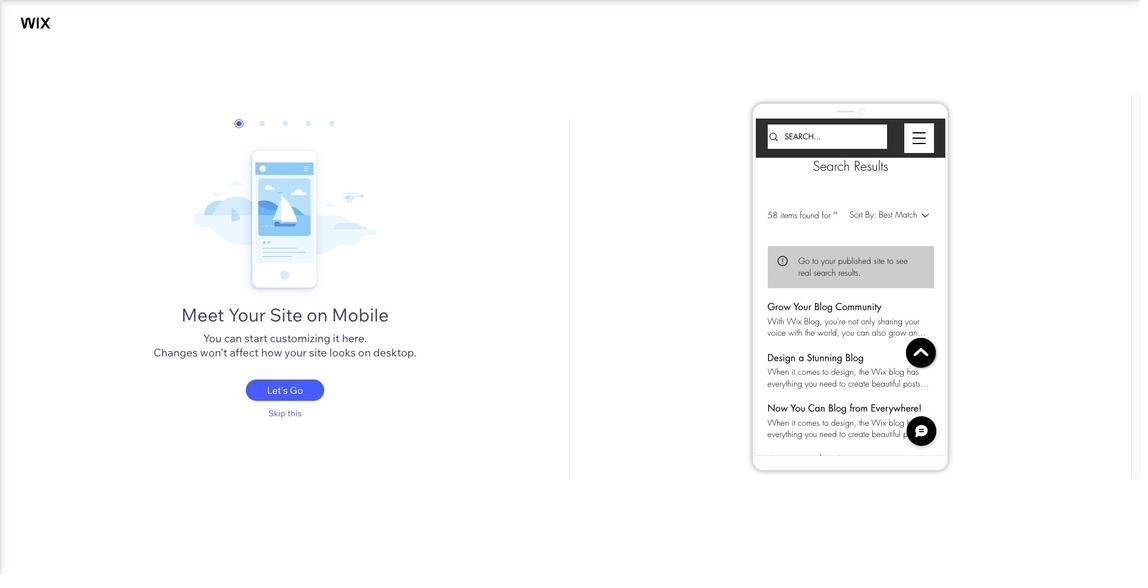 Task type: vqa. For each thing, say whether or not it's contained in the screenshot.
looks
yes



Task type: describe. For each thing, give the bounding box(es) containing it.
here.
[[342, 332, 367, 345]]

you
[[203, 332, 222, 345]]

looks
[[330, 346, 356, 360]]

it
[[333, 332, 340, 345]]

affect
[[230, 346, 259, 360]]

let's
[[267, 385, 288, 396]]

this
[[288, 408, 302, 419]]

start
[[244, 332, 268, 345]]

desktop.
[[373, 346, 417, 360]]

skip this
[[268, 408, 302, 419]]

meet your site on mobile you can start customizing it here. changes won't affect how your site looks on desktop.
[[154, 304, 417, 360]]

skip this button
[[246, 408, 324, 420]]

customizing
[[270, 332, 331, 345]]



Task type: locate. For each thing, give the bounding box(es) containing it.
changes
[[154, 346, 198, 360]]

your
[[228, 304, 266, 326]]

site
[[309, 346, 327, 360]]

0 vertical spatial on
[[307, 304, 328, 326]]

mobile
[[332, 304, 389, 326]]

1 vertical spatial on
[[358, 346, 371, 360]]

on down the here. on the bottom of the page
[[358, 346, 371, 360]]

skip
[[268, 408, 286, 419]]

0 horizontal spatial on
[[307, 304, 328, 326]]

go
[[290, 385, 303, 396]]

let's go button
[[246, 380, 324, 401]]

can
[[224, 332, 242, 345]]

let's go
[[267, 385, 303, 396]]

site
[[270, 304, 303, 326]]

won't
[[200, 346, 228, 360]]

your
[[285, 346, 307, 360]]

meet
[[181, 304, 224, 326]]

on
[[307, 304, 328, 326], [358, 346, 371, 360]]

how
[[261, 346, 282, 360]]

on up customizing
[[307, 304, 328, 326]]

1 horizontal spatial on
[[358, 346, 371, 360]]



